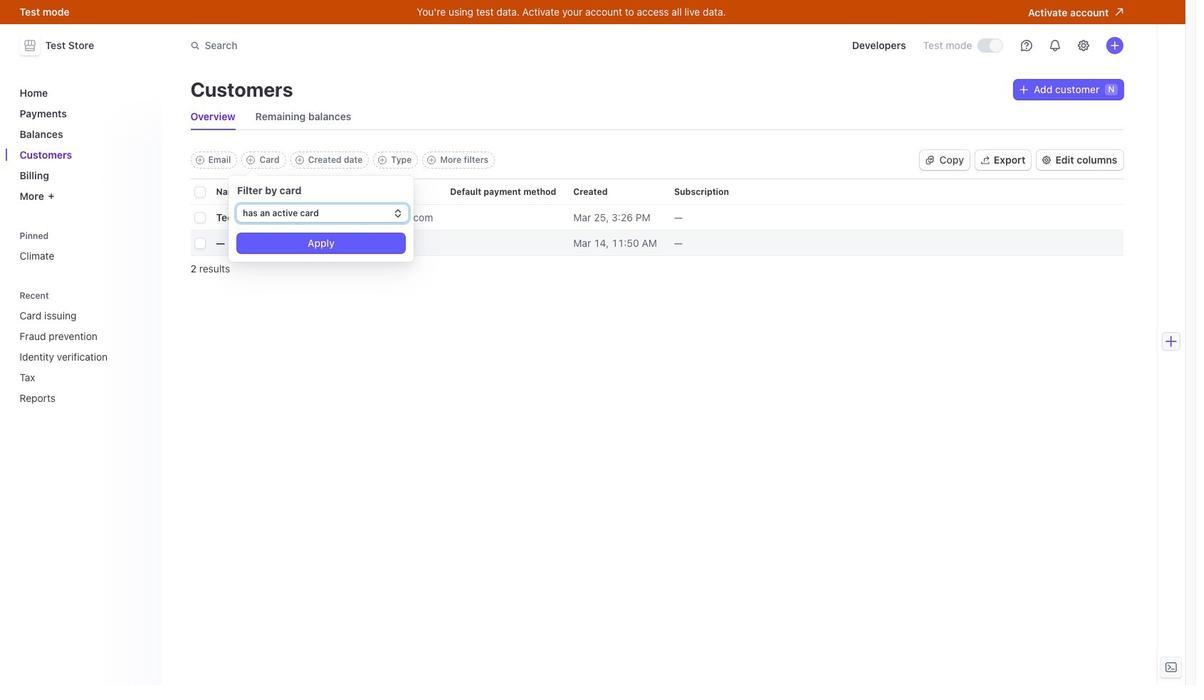 Task type: locate. For each thing, give the bounding box(es) containing it.
0 horizontal spatial svg image
[[926, 156, 934, 165]]

tab list
[[191, 104, 1123, 130]]

1 vertical spatial svg image
[[926, 156, 934, 165]]

Search text field
[[182, 32, 584, 59]]

1 recent element from the top
[[14, 286, 153, 410]]

None search field
[[182, 32, 584, 59]]

edit pins image
[[139, 232, 148, 240]]

1 horizontal spatial svg image
[[1020, 86, 1028, 94]]

help image
[[1021, 40, 1032, 51]]

Select All checkbox
[[195, 187, 205, 197]]

recent element
[[14, 286, 153, 410], [14, 304, 153, 410]]

add created date image
[[295, 156, 304, 165]]

settings image
[[1078, 40, 1089, 51]]

svg image
[[1020, 86, 1028, 94], [926, 156, 934, 165]]

toolbar
[[191, 152, 495, 169]]

Select item checkbox
[[195, 213, 205, 223]]



Task type: vqa. For each thing, say whether or not it's contained in the screenshot.
first Select item checkbox from the bottom
yes



Task type: describe. For each thing, give the bounding box(es) containing it.
core navigation links element
[[14, 81, 153, 208]]

Select item checkbox
[[195, 239, 205, 249]]

add email image
[[195, 156, 204, 165]]

add type image
[[378, 156, 387, 165]]

pinned element
[[14, 226, 153, 268]]

2 recent element from the top
[[14, 304, 153, 410]]

add card image
[[247, 156, 255, 165]]

Test mode checkbox
[[978, 39, 1002, 52]]

0 vertical spatial svg image
[[1020, 86, 1028, 94]]

add more filters image
[[428, 156, 436, 165]]

notifications image
[[1049, 40, 1061, 51]]

clear history image
[[139, 292, 148, 300]]



